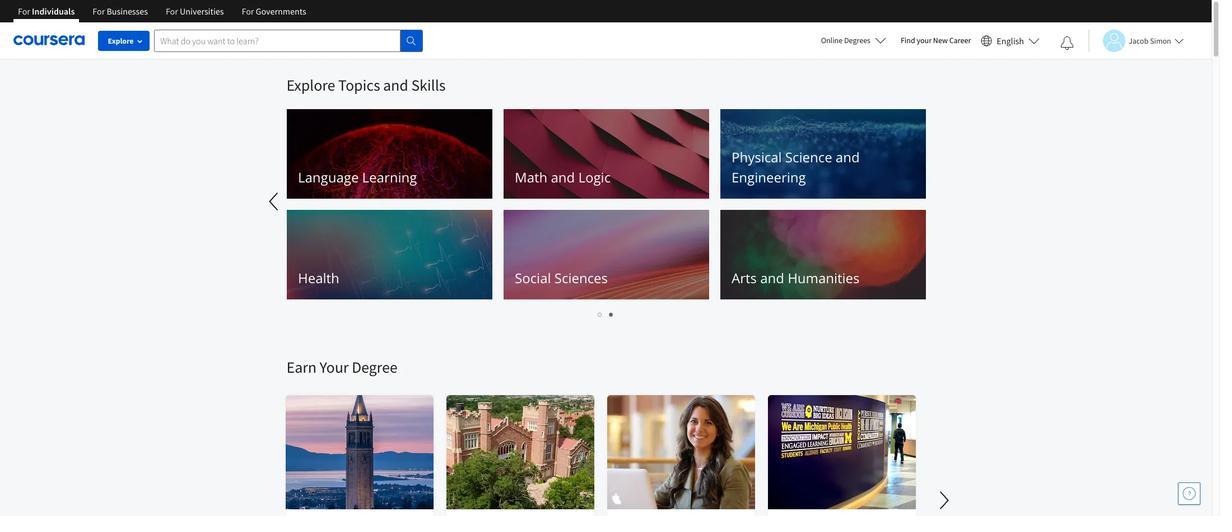 Task type: describe. For each thing, give the bounding box(es) containing it.
explore button
[[98, 31, 150, 51]]

physical science and engineering image
[[721, 109, 926, 199]]

physical
[[732, 148, 782, 166]]

language
[[298, 168, 359, 187]]

for for businesses
[[93, 6, 105, 17]]

1
[[598, 309, 603, 320]]

earn your degree
[[287, 358, 398, 378]]

your
[[320, 358, 349, 378]]

universities
[[180, 6, 224, 17]]

for governments
[[242, 6, 306, 17]]

simon
[[1151, 36, 1172, 46]]

explore for explore
[[108, 36, 134, 46]]

and inside physical science and engineering
[[836, 148, 860, 166]]

engineering
[[732, 168, 806, 187]]

math and logic link
[[504, 109, 709, 199]]

governments
[[256, 6, 306, 17]]

What do you want to learn? text field
[[154, 29, 401, 52]]

for universities
[[166, 6, 224, 17]]

health link
[[287, 210, 492, 300]]

banner navigation
[[9, 0, 315, 31]]

for businesses
[[93, 6, 148, 17]]

next slide image
[[931, 488, 958, 515]]

sciences
[[555, 269, 608, 288]]

skills
[[412, 75, 446, 95]]

find your new career link
[[896, 34, 977, 48]]

for for individuals
[[18, 6, 30, 17]]

online degrees button
[[813, 28, 896, 53]]

arts and humanities link
[[721, 210, 926, 300]]

1 button
[[595, 308, 606, 321]]

social sciences link
[[504, 210, 709, 300]]

learning
[[362, 168, 417, 187]]

individuals
[[32, 6, 75, 17]]

arts and humanities
[[732, 269, 860, 288]]

language learning image
[[287, 109, 492, 199]]

and inside arts and humanities link
[[760, 269, 784, 288]]

for individuals
[[18, 6, 75, 17]]

logic
[[578, 168, 611, 187]]



Task type: locate. For each thing, give the bounding box(es) containing it.
your
[[917, 35, 932, 45]]

new
[[934, 35, 948, 45]]

topics
[[338, 75, 380, 95]]

degree
[[352, 358, 398, 378]]

for left universities
[[166, 6, 178, 17]]

3 for from the left
[[166, 6, 178, 17]]

degrees
[[845, 35, 871, 45]]

list containing 1
[[287, 308, 926, 321]]

language learning link
[[287, 109, 492, 199]]

humanities
[[788, 269, 860, 288]]

find
[[901, 35, 916, 45]]

for for governments
[[242, 6, 254, 17]]

businesses
[[107, 6, 148, 17]]

science
[[786, 148, 832, 166]]

2 for from the left
[[93, 6, 105, 17]]

social sciences
[[515, 269, 608, 288]]

explore left topics in the top of the page
[[287, 75, 335, 95]]

1 horizontal spatial explore
[[287, 75, 335, 95]]

explore
[[108, 36, 134, 46], [287, 75, 335, 95]]

explore inside explore popup button
[[108, 36, 134, 46]]

list inside "explore topics and skills carousel" element
[[287, 308, 926, 321]]

online degrees
[[822, 35, 871, 45]]

jacob simon
[[1129, 36, 1172, 46]]

english
[[997, 35, 1025, 46]]

physical science and engineering
[[732, 148, 860, 187]]

0 vertical spatial explore
[[108, 36, 134, 46]]

explore inside "explore topics and skills carousel" element
[[287, 75, 335, 95]]

for left businesses
[[93, 6, 105, 17]]

and right science
[[836, 148, 860, 166]]

list
[[287, 308, 926, 321]]

career
[[950, 35, 972, 45]]

math
[[515, 168, 547, 187]]

arts and humanities image
[[721, 210, 926, 300]]

explore down for businesses
[[108, 36, 134, 46]]

for
[[18, 6, 30, 17], [93, 6, 105, 17], [166, 6, 178, 17], [242, 6, 254, 17]]

arts
[[732, 269, 757, 288]]

2
[[610, 309, 614, 320]]

jacob simon button
[[1089, 29, 1184, 52]]

health
[[298, 269, 339, 288]]

and left logic
[[551, 168, 575, 187]]

explore topics and skills
[[287, 75, 446, 95]]

for for universities
[[166, 6, 178, 17]]

social
[[515, 269, 551, 288]]

0 horizontal spatial explore
[[108, 36, 134, 46]]

and left skills at the left top of the page
[[383, 75, 408, 95]]

show notifications image
[[1061, 36, 1075, 50]]

previous slide image
[[261, 188, 288, 215]]

explore topics and skills carousel element
[[0, 59, 932, 324]]

1 for from the left
[[18, 6, 30, 17]]

2 button
[[606, 308, 617, 321]]

physical science and engineering link
[[721, 109, 926, 199]]

english button
[[977, 22, 1045, 59]]

and right arts
[[760, 269, 784, 288]]

social sciences image
[[504, 210, 709, 300]]

find your new career
[[901, 35, 972, 45]]

earn
[[287, 358, 317, 378]]

help center image
[[1183, 488, 1197, 501]]

for left governments
[[242, 6, 254, 17]]

1 vertical spatial explore
[[287, 75, 335, 95]]

jacob
[[1129, 36, 1149, 46]]

math and logic
[[515, 168, 611, 187]]

None search field
[[154, 29, 423, 52]]

4 for from the left
[[242, 6, 254, 17]]

coursera image
[[13, 32, 85, 49]]

earn your degree carousel element
[[281, 324, 1221, 517]]

and
[[383, 75, 408, 95], [836, 148, 860, 166], [551, 168, 575, 187], [760, 269, 784, 288]]

math and logic image
[[504, 109, 709, 199]]

and inside math and logic link
[[551, 168, 575, 187]]

explore for explore topics and skills
[[287, 75, 335, 95]]

online
[[822, 35, 843, 45]]

health image
[[287, 210, 492, 300]]

language learning
[[298, 168, 417, 187]]

for left individuals
[[18, 6, 30, 17]]



Task type: vqa. For each thing, say whether or not it's contained in the screenshot.


